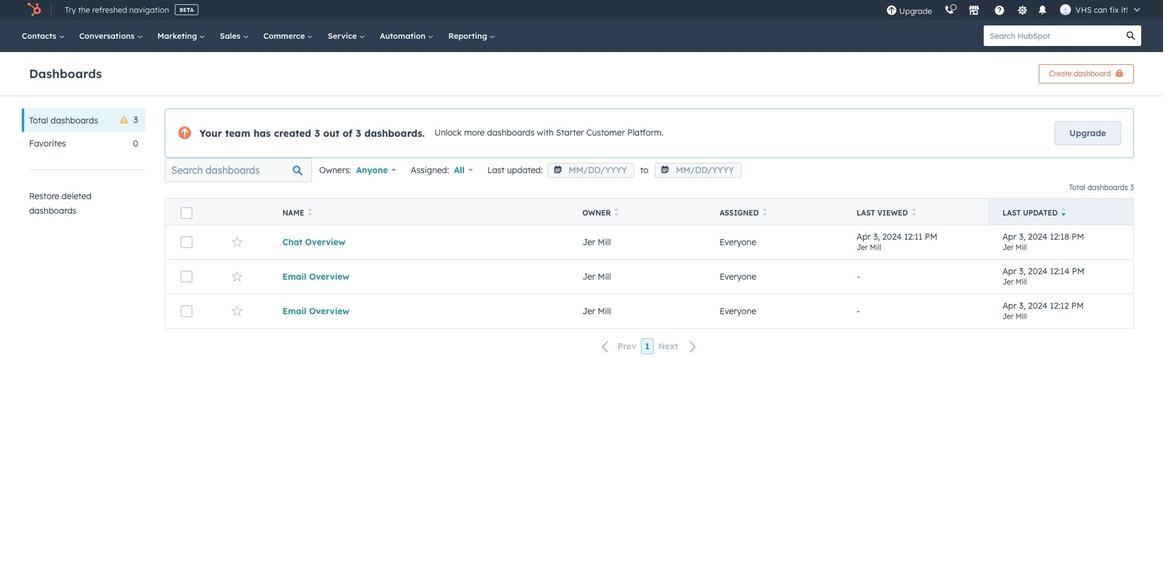 Task type: describe. For each thing, give the bounding box(es) containing it.
Search HubSpot search field
[[984, 25, 1121, 46]]

marketplaces image
[[969, 5, 980, 16]]

2 press to sort. element from the left
[[615, 208, 619, 218]]

MM/DD/YYYY text field
[[548, 163, 635, 178]]

MM/DD/YYYY text field
[[655, 163, 742, 178]]

Search dashboards search field
[[165, 158, 312, 182]]

jer mill image
[[1060, 4, 1071, 15]]



Task type: locate. For each thing, give the bounding box(es) containing it.
3 press to sort. element from the left
[[763, 208, 767, 218]]

descending sort. press to sort ascending. image
[[1062, 208, 1066, 216]]

menu
[[880, 0, 1149, 19]]

2 press to sort. image from the left
[[912, 208, 917, 216]]

pagination navigation
[[165, 339, 1135, 355]]

4 press to sort. element from the left
[[912, 208, 917, 218]]

press to sort. image for 2nd the press to sort. "element" from the left
[[615, 208, 619, 216]]

press to sort. element
[[308, 208, 313, 218], [615, 208, 619, 218], [763, 208, 767, 218], [912, 208, 917, 218]]

0 horizontal spatial press to sort. image
[[308, 208, 313, 216]]

1 horizontal spatial press to sort. image
[[912, 208, 917, 216]]

1 press to sort. image from the left
[[308, 208, 313, 216]]

press to sort. image for third the press to sort. "element"
[[763, 208, 767, 216]]

press to sort. image for fourth the press to sort. "element" from the right
[[308, 208, 313, 216]]

0 horizontal spatial press to sort. image
[[763, 208, 767, 216]]

1 horizontal spatial press to sort. image
[[615, 208, 619, 216]]

press to sort. image for 4th the press to sort. "element" from the left
[[912, 208, 917, 216]]

banner
[[29, 61, 1135, 84]]

2 press to sort. image from the left
[[615, 208, 619, 216]]

press to sort. image
[[763, 208, 767, 216], [912, 208, 917, 216]]

press to sort. image
[[308, 208, 313, 216], [615, 208, 619, 216]]

descending sort. press to sort ascending. element
[[1062, 208, 1066, 218]]

1 press to sort. image from the left
[[763, 208, 767, 216]]

1 press to sort. element from the left
[[308, 208, 313, 218]]



Task type: vqa. For each thing, say whether or not it's contained in the screenshot.
banner
yes



